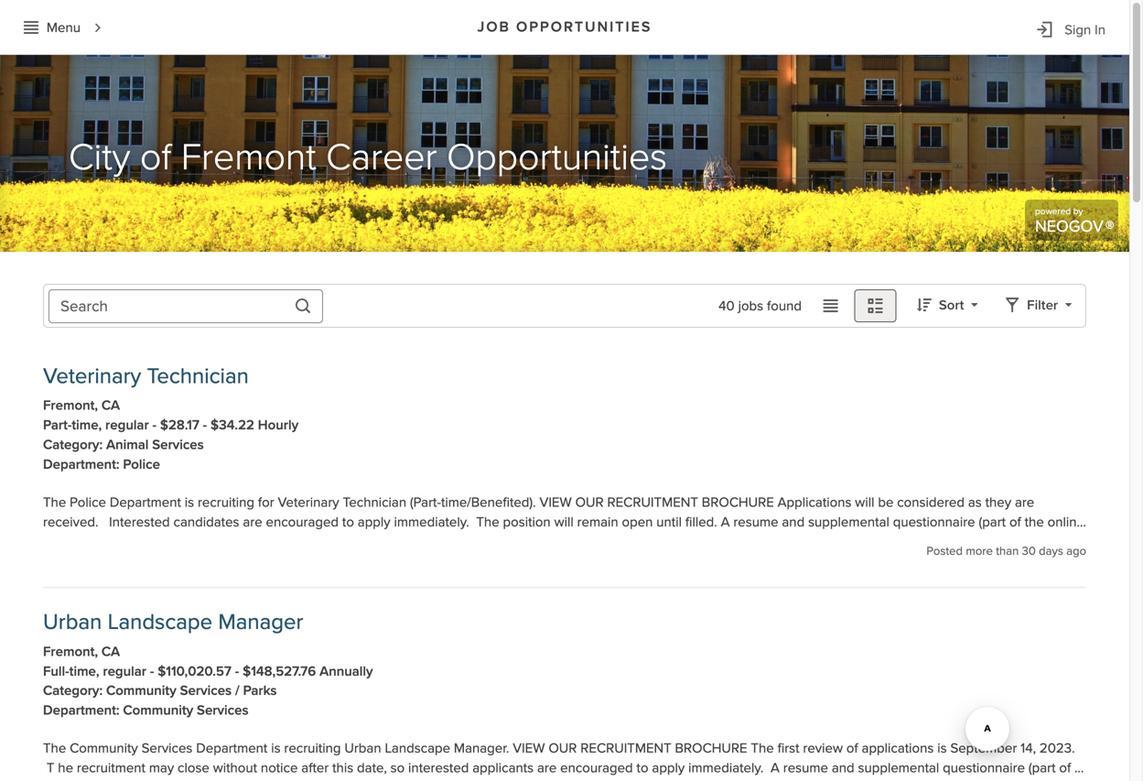 Task type: vqa. For each thing, say whether or not it's contained in the screenshot.
Click to show the password IMAGE
no



Task type: locate. For each thing, give the bounding box(es) containing it.
fremont, up full-
[[43, 643, 98, 660]]

of right the review
[[847, 740, 859, 757]]

2 fremont, from the top
[[43, 643, 98, 660]]

1 vertical spatial veterinary
[[278, 494, 339, 511]]

department: inside veterinary technician fremont, ca part-time, regular - $28.17 - $34.22 hourly category: animal services department: police
[[43, 456, 120, 473]]

regular up animal
[[105, 417, 149, 434]]

recruiting down $148,527.76 at the bottom left of page
[[284, 740, 341, 757]]

as
[[969, 494, 982, 511]]

0 vertical spatial opportunities
[[517, 18, 652, 36]]

caret down image
[[1066, 299, 1072, 310]]

landscape left manager. at bottom left
[[385, 740, 451, 757]]

filter
[[1028, 297, 1059, 314]]

1 vertical spatial urban
[[345, 740, 382, 757]]

police down animal
[[123, 456, 160, 473]]

is
[[185, 494, 194, 511], [271, 740, 281, 757], [938, 740, 948, 757]]

0 vertical spatial brochure
[[702, 494, 775, 511]]

0 horizontal spatial landscape
[[108, 609, 213, 636]]

time/benefited).
[[441, 494, 536, 511]]

the down full-
[[43, 740, 66, 757]]

-
[[153, 417, 157, 434], [203, 417, 207, 434], [150, 663, 154, 680], [235, 663, 239, 680]]

30
[[1023, 544, 1037, 558]]

1 vertical spatial of
[[847, 740, 859, 757]]

0 vertical spatial regular
[[105, 417, 149, 434]]

0 vertical spatial veterinary
[[43, 363, 141, 390]]

xs image
[[24, 20, 38, 35]]

department down the /
[[196, 740, 268, 757]]

0 vertical spatial urban
[[43, 609, 102, 636]]

fremont, inside veterinary technician fremont, ca part-time, regular - $28.17 - $34.22 hourly category: animal services department: police
[[43, 397, 98, 414]]

2 department: from the top
[[43, 702, 120, 719]]

veterinary
[[43, 363, 141, 390], [278, 494, 339, 511]]

the police department is recruiting for veterinary technician  (part-time/benefited). view our recruitment brochure applications will be considered as they are
[[43, 494, 1035, 511]]

posted more than 30 days ago
[[927, 544, 1087, 558]]

technician left (part-
[[343, 494, 407, 511]]

0 vertical spatial time,
[[72, 417, 102, 434]]

opportunities inside header element
[[517, 18, 652, 36]]

1 vertical spatial recruiting
[[284, 740, 341, 757]]

0 horizontal spatial department
[[110, 494, 181, 511]]

view right time/benefited).
[[540, 494, 572, 511]]

of
[[140, 135, 171, 180], [847, 740, 859, 757]]

1 vertical spatial landscape
[[385, 740, 451, 757]]

jobs
[[739, 298, 764, 315]]

sort link
[[909, 289, 987, 322]]

category: down part-
[[43, 436, 103, 453]]

category: down full-
[[43, 683, 103, 699]]

parks
[[243, 683, 277, 699]]

0 vertical spatial category:
[[43, 436, 103, 453]]

0 vertical spatial landscape
[[108, 609, 213, 636]]

2 horizontal spatial is
[[938, 740, 948, 757]]

opportunities
[[517, 18, 652, 36], [447, 135, 668, 180]]

veterinary inside veterinary technician fremont, ca part-time, regular - $28.17 - $34.22 hourly category: animal services department: police
[[43, 363, 141, 390]]

0 vertical spatial ca
[[102, 397, 120, 414]]

is left september
[[938, 740, 948, 757]]

urban up full-
[[43, 609, 102, 636]]

the for urban landscape manager
[[43, 740, 66, 757]]

sign
[[1065, 22, 1092, 39]]

veterinary technician fremont, ca part-time, regular - $28.17 - $34.22 hourly category: animal services department: police
[[43, 363, 299, 473]]

police down part-
[[70, 494, 106, 511]]

40 jobs found
[[719, 298, 802, 315]]

will
[[856, 494, 875, 511]]

0 horizontal spatial veterinary
[[43, 363, 141, 390]]

is down parks
[[271, 740, 281, 757]]

menu
[[47, 19, 81, 36]]

0 vertical spatial department
[[110, 494, 181, 511]]

1 horizontal spatial police
[[123, 456, 160, 473]]

0 vertical spatial police
[[123, 456, 160, 473]]

1 vertical spatial regular
[[103, 663, 147, 680]]

1 vertical spatial department:
[[43, 702, 120, 719]]

ca
[[102, 397, 120, 414], [102, 643, 120, 660]]

recruitment
[[608, 494, 699, 511], [581, 740, 672, 757]]

sort
[[940, 297, 965, 314]]

0 vertical spatial recruiting
[[198, 494, 255, 511]]

view right manager. at bottom left
[[513, 740, 545, 757]]

full-
[[43, 663, 69, 680]]

regular
[[105, 417, 149, 434], [103, 663, 147, 680]]

sign in button
[[1025, 6, 1116, 49]]

1 horizontal spatial technician
[[343, 494, 407, 511]]

powered
[[1036, 206, 1072, 217]]

the
[[43, 494, 66, 511], [43, 740, 66, 757], [751, 740, 775, 757]]

technician
[[147, 363, 249, 390], [343, 494, 407, 511]]

our
[[576, 494, 604, 511], [549, 740, 577, 757]]

department
[[110, 494, 181, 511], [196, 740, 268, 757]]

found
[[768, 298, 802, 315]]

urban landscape manager fremont, ca full-time, regular - $110,020.57 - $148,527.76 annually category: community services / parks department: community services
[[43, 609, 373, 719]]

department:
[[43, 456, 120, 473], [43, 702, 120, 719]]

0 vertical spatial technician
[[147, 363, 249, 390]]

community
[[106, 683, 177, 699], [123, 702, 193, 719], [70, 740, 138, 757]]

landscape
[[108, 609, 213, 636], [385, 740, 451, 757]]

1 vertical spatial our
[[549, 740, 577, 757]]

1 vertical spatial department
[[196, 740, 268, 757]]

recruiting left for
[[198, 494, 255, 511]]

regular right full-
[[103, 663, 147, 680]]

brochure
[[702, 494, 775, 511], [676, 740, 748, 757]]

0 horizontal spatial police
[[70, 494, 106, 511]]

1 vertical spatial fremont,
[[43, 643, 98, 660]]

0 vertical spatial our
[[576, 494, 604, 511]]

manager.
[[454, 740, 510, 757]]

ca down "urban landscape manager" link
[[102, 643, 120, 660]]

1 horizontal spatial landscape
[[385, 740, 451, 757]]

department down animal
[[110, 494, 181, 511]]

0 horizontal spatial recruiting
[[198, 494, 255, 511]]

fremont
[[181, 135, 316, 180]]

technician up $28.17
[[147, 363, 249, 390]]

menu link
[[14, 11, 111, 44]]

1 vertical spatial ca
[[102, 643, 120, 660]]

brochure left applications
[[702, 494, 775, 511]]

recruiting
[[198, 494, 255, 511], [284, 740, 341, 757]]

1 vertical spatial category:
[[43, 683, 103, 699]]

chevron right image
[[90, 20, 106, 36]]

hourly
[[258, 417, 299, 434]]

0 vertical spatial of
[[140, 135, 171, 180]]

1 ca from the top
[[102, 397, 120, 414]]

category: inside urban landscape manager fremont, ca full-time, regular - $110,020.57 - $148,527.76 annually category: community services / parks department: community services
[[43, 683, 103, 699]]

the for veterinary technician
[[43, 494, 66, 511]]

landscape inside urban landscape manager fremont, ca full-time, regular - $110,020.57 - $148,527.76 annually category: community services / parks department: community services
[[108, 609, 213, 636]]

job
[[478, 18, 511, 36]]

police
[[123, 456, 160, 473], [70, 494, 106, 511]]

2 category: from the top
[[43, 683, 103, 699]]

veterinary up part-
[[43, 363, 141, 390]]

view
[[540, 494, 572, 511], [513, 740, 545, 757]]

the left first at right
[[751, 740, 775, 757]]

urban
[[43, 609, 102, 636], [345, 740, 382, 757]]

- left $110,020.57
[[150, 663, 154, 680]]

department: down part-
[[43, 456, 120, 473]]

department: down full-
[[43, 702, 120, 719]]

urban landscape manager link
[[43, 609, 304, 636]]

1 horizontal spatial of
[[847, 740, 859, 757]]

city of fremont career opportunities link
[[0, 55, 1130, 252]]

1 department: from the top
[[43, 456, 120, 473]]

1 category: from the top
[[43, 436, 103, 453]]

applications
[[778, 494, 852, 511]]

0 vertical spatial fremont,
[[43, 397, 98, 414]]

of right "city"
[[140, 135, 171, 180]]

0 horizontal spatial urban
[[43, 609, 102, 636]]

time,
[[72, 417, 102, 434], [69, 663, 99, 680]]

ca inside veterinary technician fremont, ca part-time, regular - $28.17 - $34.22 hourly category: animal services department: police
[[102, 397, 120, 414]]

brochure left first at right
[[676, 740, 748, 757]]

1 vertical spatial opportunities
[[447, 135, 668, 180]]

urban down annually
[[345, 740, 382, 757]]

2 ca from the top
[[102, 643, 120, 660]]

1 vertical spatial time,
[[69, 663, 99, 680]]

fremont, up part-
[[43, 397, 98, 414]]

considered
[[898, 494, 965, 511]]

0 vertical spatial community
[[106, 683, 177, 699]]

services
[[152, 436, 204, 453], [180, 683, 232, 699], [197, 702, 249, 719], [142, 740, 193, 757]]

veterinary right for
[[278, 494, 339, 511]]

review
[[804, 740, 844, 757]]

0 horizontal spatial technician
[[147, 363, 249, 390]]

$110,020.57
[[158, 663, 232, 680]]

by
[[1074, 206, 1084, 217]]

police inside veterinary technician fremont, ca part-time, regular - $28.17 - $34.22 hourly category: animal services department: police
[[123, 456, 160, 473]]

1 horizontal spatial urban
[[345, 740, 382, 757]]

are
[[1016, 494, 1035, 511]]

1 horizontal spatial department
[[196, 740, 268, 757]]

1 fremont, from the top
[[43, 397, 98, 414]]

ca up animal
[[102, 397, 120, 414]]

department: inside urban landscape manager fremont, ca full-time, regular - $110,020.57 - $148,527.76 annually category: community services / parks department: community services
[[43, 702, 120, 719]]

is left for
[[185, 494, 194, 511]]

city of fremont career opportunities
[[69, 135, 668, 180]]

job opportunities
[[478, 18, 652, 36]]

fremont,
[[43, 397, 98, 414], [43, 643, 98, 660]]

animal
[[106, 436, 149, 453]]

0 vertical spatial department:
[[43, 456, 120, 473]]

september
[[951, 740, 1018, 757]]

- up the /
[[235, 663, 239, 680]]

category:
[[43, 436, 103, 453], [43, 683, 103, 699]]

landscape up $110,020.57
[[108, 609, 213, 636]]

1 horizontal spatial veterinary
[[278, 494, 339, 511]]

0 horizontal spatial of
[[140, 135, 171, 180]]

the down part-
[[43, 494, 66, 511]]

Search by keyword. When autocomplete results are available use up and down arrows to select an item. text field
[[49, 289, 323, 323]]



Task type: describe. For each thing, give the bounding box(es) containing it.
regular inside veterinary technician fremont, ca part-time, regular - $28.17 - $34.22 hourly category: animal services department: police
[[105, 417, 149, 434]]

of inside 'link'
[[140, 135, 171, 180]]

0 vertical spatial view
[[540, 494, 572, 511]]

applications
[[862, 740, 935, 757]]

veterinary technician link
[[43, 363, 249, 390]]

urban inside urban landscape manager fremont, ca full-time, regular - $110,020.57 - $148,527.76 annually category: community services / parks department: community services
[[43, 609, 102, 636]]

1 horizontal spatial recruiting
[[284, 740, 341, 757]]

/
[[235, 683, 240, 699]]

$28.17
[[160, 417, 200, 434]]

career
[[326, 135, 437, 180]]

fremont, inside urban landscape manager fremont, ca full-time, regular - $110,020.57 - $148,527.76 annually category: community services / parks department: community services
[[43, 643, 98, 660]]

- right $28.17
[[203, 417, 207, 434]]

technician inside veterinary technician fremont, ca part-time, regular - $28.17 - $34.22 hourly category: animal services department: police
[[147, 363, 249, 390]]

- left $28.17
[[153, 417, 157, 434]]

ago
[[1067, 544, 1087, 558]]

1 vertical spatial police
[[70, 494, 106, 511]]

ca inside urban landscape manager fremont, ca full-time, regular - $110,020.57 - $148,527.76 annually category: community services / parks department: community services
[[102, 643, 120, 660]]

1 vertical spatial view
[[513, 740, 545, 757]]

city
[[69, 135, 130, 180]]

caret down image
[[972, 299, 978, 310]]

1 vertical spatial brochure
[[676, 740, 748, 757]]

1 vertical spatial technician
[[343, 494, 407, 511]]

(part-
[[410, 494, 441, 511]]

sign in
[[1065, 22, 1106, 39]]

0 vertical spatial recruitment
[[608, 494, 699, 511]]

powered by neogov ®
[[1036, 206, 1115, 239]]

neogov
[[1036, 217, 1104, 236]]

regular inside urban landscape manager fremont, ca full-time, regular - $110,020.57 - $148,527.76 annually category: community services / parks department: community services
[[103, 663, 147, 680]]

part-
[[43, 417, 72, 434]]

they
[[986, 494, 1012, 511]]

the community services department is recruiting urban landscape manager. view our recruitment brochure the first review of applications is september 14, 2023.
[[43, 740, 1076, 757]]

1 vertical spatial recruitment
[[581, 740, 672, 757]]

category: inside veterinary technician fremont, ca part-time, regular - $28.17 - $34.22 hourly category: animal services department: police
[[43, 436, 103, 453]]

filter link
[[998, 289, 1081, 322]]

2 vertical spatial community
[[70, 740, 138, 757]]

than
[[997, 544, 1020, 558]]

$148,527.76
[[243, 663, 316, 680]]

time, inside veterinary technician fremont, ca part-time, regular - $28.17 - $34.22 hourly category: animal services department: police
[[72, 417, 102, 434]]

0 horizontal spatial is
[[185, 494, 194, 511]]

opportunities inside 'link'
[[447, 135, 668, 180]]

be
[[879, 494, 894, 511]]

1 vertical spatial community
[[123, 702, 193, 719]]

14,
[[1021, 740, 1037, 757]]

first
[[778, 740, 800, 757]]

for
[[258, 494, 274, 511]]

days
[[1040, 544, 1064, 558]]

®
[[1106, 217, 1115, 239]]

2023.
[[1040, 740, 1076, 757]]

more
[[967, 544, 994, 558]]

in
[[1096, 22, 1106, 39]]

1 horizontal spatial is
[[271, 740, 281, 757]]

posted
[[927, 544, 963, 558]]

manager
[[218, 609, 304, 636]]

40
[[719, 298, 735, 315]]

annually
[[320, 663, 373, 680]]

header element
[[0, 0, 1130, 54]]

$34.22
[[211, 417, 255, 434]]

services inside veterinary technician fremont, ca part-time, regular - $28.17 - $34.22 hourly category: animal services department: police
[[152, 436, 204, 453]]

time, inside urban landscape manager fremont, ca full-time, regular - $110,020.57 - $148,527.76 annually category: community services / parks department: community services
[[69, 663, 99, 680]]



